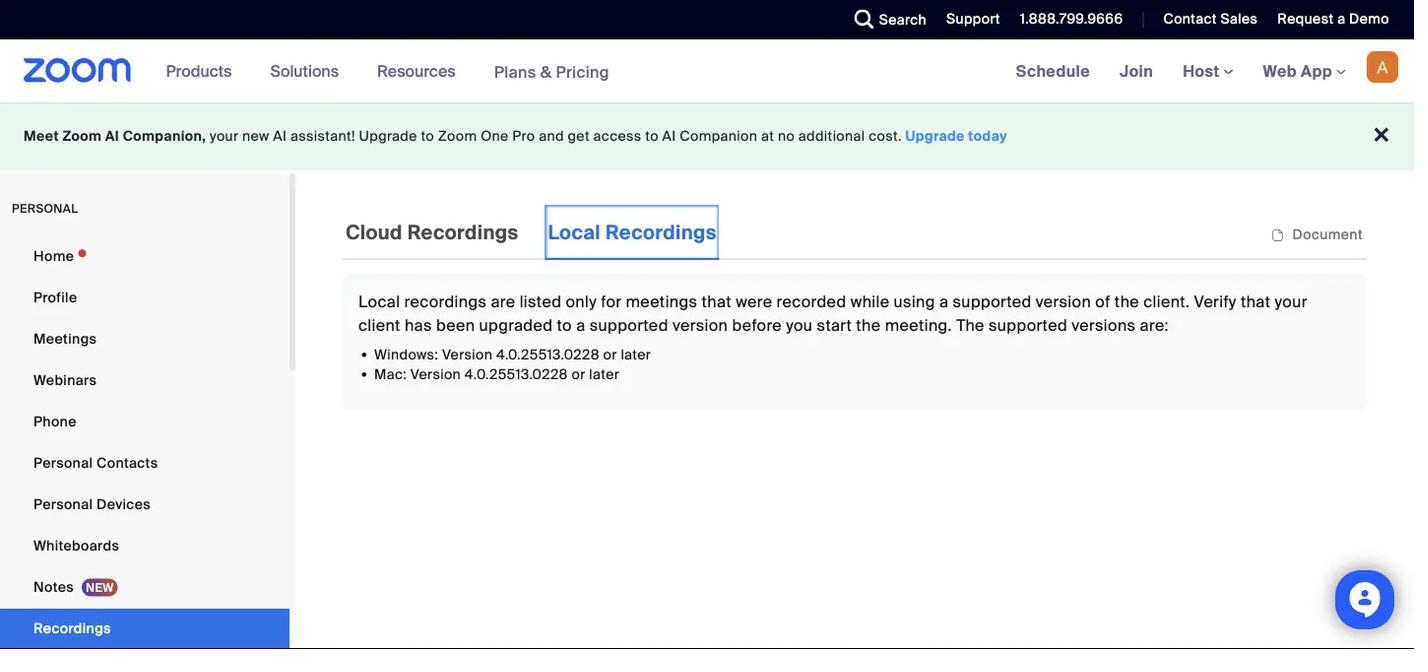 Task type: describe. For each thing, give the bounding box(es) containing it.
search
[[879, 10, 927, 29]]

get
[[568, 127, 590, 145]]

2 that from the left
[[1241, 291, 1271, 312]]

1 vertical spatial 4.0.25513.0228
[[465, 365, 568, 383]]

plans
[[494, 61, 536, 82]]

2 horizontal spatial to
[[646, 127, 659, 145]]

meet zoom ai companion, footer
[[0, 102, 1415, 170]]

0 vertical spatial version
[[442, 345, 493, 364]]

banner containing products
[[0, 39, 1415, 104]]

whiteboards link
[[0, 526, 290, 565]]

were
[[736, 291, 773, 312]]

while
[[851, 291, 890, 312]]

notes link
[[0, 567, 290, 607]]

web
[[1263, 61, 1297, 81]]

meetings link
[[0, 319, 290, 359]]

demo
[[1350, 10, 1390, 28]]

web app
[[1263, 61, 1333, 81]]

mac:
[[374, 365, 407, 383]]

1 upgrade from the left
[[359, 127, 417, 145]]

upgrade today link
[[906, 127, 1008, 145]]

2 zoom from the left
[[438, 127, 477, 145]]

join
[[1120, 61, 1154, 81]]

schedule link
[[1002, 39, 1105, 102]]

whiteboards
[[33, 536, 119, 555]]

of
[[1096, 291, 1111, 312]]

recordings for local recordings
[[606, 220, 717, 245]]

tabs of recording tab list
[[343, 205, 720, 260]]

schedule
[[1016, 61, 1091, 81]]

are
[[491, 291, 516, 312]]

resources button
[[377, 39, 465, 102]]

host
[[1183, 61, 1224, 81]]

cost.
[[869, 127, 902, 145]]

notes
[[33, 578, 74, 596]]

local recordings are listed only for meetings that were recorded while using a supported version of the client. verify that your client has been upgraded to a supported version before you start the meeting. the supported versions are: windows: version 4.0.25513.0228 or later mac: version 4.0.25513.0228 or later
[[359, 291, 1308, 383]]

profile link
[[0, 278, 290, 317]]

join link
[[1105, 39, 1169, 102]]

recordings link
[[0, 609, 290, 648]]

recordings for cloud recordings
[[408, 220, 519, 245]]

resources
[[377, 61, 456, 81]]

phone
[[33, 412, 77, 431]]

webinars
[[33, 371, 97, 389]]

supported right the
[[989, 315, 1068, 335]]

pricing
[[556, 61, 610, 82]]

start
[[817, 315, 852, 335]]

personal contacts link
[[0, 443, 290, 483]]

0 horizontal spatial the
[[856, 315, 881, 335]]

new
[[242, 127, 270, 145]]

personal devices
[[33, 495, 151, 513]]

file image
[[1271, 226, 1285, 244]]

phone link
[[0, 402, 290, 441]]

solutions
[[270, 61, 339, 81]]

contact sales
[[1164, 10, 1258, 28]]

1 horizontal spatial the
[[1115, 291, 1140, 312]]

been
[[436, 315, 475, 335]]

recordings
[[404, 291, 487, 312]]

your inside meet zoom ai companion, footer
[[210, 127, 239, 145]]

3 ai from the left
[[663, 127, 676, 145]]

versions
[[1072, 315, 1136, 335]]

no
[[778, 127, 795, 145]]

0 horizontal spatial or
[[572, 365, 586, 383]]

host button
[[1183, 61, 1234, 81]]

contacts
[[97, 454, 158, 472]]

at
[[761, 127, 774, 145]]

support
[[947, 10, 1001, 28]]

request a demo
[[1278, 10, 1390, 28]]

home
[[33, 247, 74, 265]]

companion
[[680, 127, 758, 145]]

document button
[[1267, 226, 1367, 244]]

solutions button
[[270, 39, 348, 102]]

are:
[[1140, 315, 1169, 335]]

request
[[1278, 10, 1334, 28]]

zoom logo image
[[24, 58, 132, 83]]

verify
[[1194, 291, 1237, 312]]

1.888.799.9666
[[1020, 10, 1123, 28]]

profile
[[33, 288, 77, 306]]

0 horizontal spatial a
[[576, 315, 586, 335]]

client
[[359, 315, 401, 335]]

sales
[[1221, 10, 1258, 28]]

to inside local recordings are listed only for meetings that were recorded while using a supported version of the client. verify that your client has been upgraded to a supported version before you start the meeting. the supported versions are: windows: version 4.0.25513.0228 or later mac: version 4.0.25513.0228 or later
[[557, 315, 572, 335]]

assistant!
[[291, 127, 355, 145]]

1 horizontal spatial a
[[940, 291, 949, 312]]

main content element
[[343, 205, 1367, 410]]

additional
[[799, 127, 865, 145]]



Task type: locate. For each thing, give the bounding box(es) containing it.
client.
[[1144, 291, 1190, 312]]

ai left companion, at the top of the page
[[105, 127, 119, 145]]

contact sales link
[[1149, 0, 1263, 39], [1164, 10, 1258, 28]]

1 vertical spatial your
[[1275, 291, 1308, 312]]

upgraded
[[479, 315, 553, 335]]

1 horizontal spatial zoom
[[438, 127, 477, 145]]

the
[[957, 315, 985, 335]]

version down meetings at top
[[673, 315, 728, 335]]

0 horizontal spatial recordings
[[33, 619, 111, 637]]

a left 'demo'
[[1338, 10, 1346, 28]]

or down for
[[603, 345, 617, 364]]

meetings
[[626, 291, 698, 312]]

local recordings
[[548, 220, 717, 245]]

0 vertical spatial local
[[548, 220, 601, 245]]

recordings inside local recordings tab
[[606, 220, 717, 245]]

0 vertical spatial your
[[210, 127, 239, 145]]

supported down for
[[590, 315, 669, 335]]

personal up whiteboards
[[33, 495, 93, 513]]

has
[[405, 315, 432, 335]]

upgrade
[[359, 127, 417, 145], [906, 127, 965, 145]]

zoom right meet
[[63, 127, 102, 145]]

0 vertical spatial the
[[1115, 291, 1140, 312]]

request a demo link
[[1263, 0, 1415, 39], [1278, 10, 1390, 28]]

&
[[541, 61, 552, 82]]

document
[[1293, 226, 1363, 244]]

1 horizontal spatial recordings
[[408, 220, 519, 245]]

supported up the
[[953, 291, 1032, 312]]

2 horizontal spatial ai
[[663, 127, 676, 145]]

1 horizontal spatial version
[[1036, 291, 1092, 312]]

0 vertical spatial a
[[1338, 10, 1346, 28]]

recordings up meetings at top
[[606, 220, 717, 245]]

1 vertical spatial version
[[673, 315, 728, 335]]

2 vertical spatial a
[[576, 315, 586, 335]]

0 horizontal spatial zoom
[[63, 127, 102, 145]]

0 horizontal spatial version
[[673, 315, 728, 335]]

local inside local recordings are listed only for meetings that were recorded while using a supported version of the client. verify that your client has been upgraded to a supported version before you start the meeting. the supported versions are: windows: version 4.0.25513.0228 or later mac: version 4.0.25513.0228 or later
[[359, 291, 400, 312]]

4.0.25513.0228
[[496, 345, 600, 364], [465, 365, 568, 383]]

1.888.799.9666 button
[[1006, 0, 1128, 39], [1020, 10, 1123, 28]]

profile picture image
[[1367, 51, 1399, 83]]

meetings navigation
[[1002, 39, 1415, 104]]

products
[[166, 61, 232, 81]]

meet
[[24, 127, 59, 145]]

pro
[[513, 127, 535, 145]]

meetings
[[33, 330, 97, 348]]

personal down the phone
[[33, 454, 93, 472]]

to down resources dropdown button
[[421, 127, 434, 145]]

your inside local recordings are listed only for meetings that were recorded while using a supported version of the client. verify that your client has been upgraded to a supported version before you start the meeting. the supported versions are: windows: version 4.0.25513.0228 or later mac: version 4.0.25513.0228 or later
[[1275, 291, 1308, 312]]

personal inside 'link'
[[33, 495, 93, 513]]

2 ai from the left
[[273, 127, 287, 145]]

1 horizontal spatial upgrade
[[906, 127, 965, 145]]

1 vertical spatial version
[[411, 365, 461, 383]]

0 horizontal spatial upgrade
[[359, 127, 417, 145]]

product information navigation
[[151, 39, 624, 104]]

cloud recordings
[[346, 220, 519, 245]]

1 horizontal spatial to
[[557, 315, 572, 335]]

windows:
[[374, 345, 439, 364]]

personal for personal devices
[[33, 495, 93, 513]]

recorded
[[777, 291, 847, 312]]

0 horizontal spatial ai
[[105, 127, 119, 145]]

cloud
[[346, 220, 403, 245]]

zoom
[[63, 127, 102, 145], [438, 127, 477, 145]]

contact
[[1164, 10, 1217, 28]]

one
[[481, 127, 509, 145]]

1 vertical spatial the
[[856, 315, 881, 335]]

your down file image on the top
[[1275, 291, 1308, 312]]

local recordings tab
[[545, 205, 720, 260]]

0 horizontal spatial local
[[359, 291, 400, 312]]

home link
[[0, 236, 290, 276]]

local for local recordings
[[548, 220, 601, 245]]

0 vertical spatial 4.0.25513.0228
[[496, 345, 600, 364]]

local up client
[[359, 291, 400, 312]]

your
[[210, 127, 239, 145], [1275, 291, 1308, 312]]

or down only
[[572, 365, 586, 383]]

support link
[[932, 0, 1006, 39], [947, 10, 1001, 28]]

recordings
[[408, 220, 519, 245], [606, 220, 717, 245], [33, 619, 111, 637]]

1 vertical spatial personal
[[33, 495, 93, 513]]

0 horizontal spatial later
[[589, 365, 620, 383]]

that right verify
[[1241, 291, 1271, 312]]

ai left 'companion'
[[663, 127, 676, 145]]

version left of
[[1036, 291, 1092, 312]]

1 zoom from the left
[[63, 127, 102, 145]]

1 horizontal spatial your
[[1275, 291, 1308, 312]]

you
[[786, 315, 813, 335]]

banner
[[0, 39, 1415, 104]]

1 horizontal spatial later
[[621, 345, 651, 364]]

1 horizontal spatial local
[[548, 220, 601, 245]]

personal contacts
[[33, 454, 158, 472]]

web app button
[[1263, 61, 1347, 81]]

personal
[[12, 201, 78, 216]]

and
[[539, 127, 564, 145]]

using
[[894, 291, 936, 312]]

today
[[969, 127, 1008, 145]]

a
[[1338, 10, 1346, 28], [940, 291, 949, 312], [576, 315, 586, 335]]

your left new
[[210, 127, 239, 145]]

1 vertical spatial a
[[940, 291, 949, 312]]

local inside tab
[[548, 220, 601, 245]]

personal for personal contacts
[[33, 454, 93, 472]]

1 vertical spatial local
[[359, 291, 400, 312]]

1 personal from the top
[[33, 454, 93, 472]]

1 horizontal spatial ai
[[273, 127, 287, 145]]

the down while
[[856, 315, 881, 335]]

devices
[[97, 495, 151, 513]]

ai right new
[[273, 127, 287, 145]]

1 that from the left
[[702, 291, 732, 312]]

plans & pricing link
[[494, 61, 610, 82], [494, 61, 610, 82]]

2 horizontal spatial a
[[1338, 10, 1346, 28]]

to right the access
[[646, 127, 659, 145]]

access
[[594, 127, 642, 145]]

personal
[[33, 454, 93, 472], [33, 495, 93, 513]]

before
[[732, 315, 782, 335]]

a down only
[[576, 315, 586, 335]]

for
[[601, 291, 622, 312]]

later
[[621, 345, 651, 364], [589, 365, 620, 383]]

zoom left the one
[[438, 127, 477, 145]]

products button
[[166, 39, 241, 102]]

companion,
[[123, 127, 206, 145]]

1 vertical spatial or
[[572, 365, 586, 383]]

2 personal from the top
[[33, 495, 93, 513]]

version down windows:
[[411, 365, 461, 383]]

upgrade right cost.
[[906, 127, 965, 145]]

1 vertical spatial later
[[589, 365, 620, 383]]

version
[[1036, 291, 1092, 312], [673, 315, 728, 335]]

2 upgrade from the left
[[906, 127, 965, 145]]

1 horizontal spatial that
[[1241, 291, 1271, 312]]

recordings inside recordings link
[[33, 619, 111, 637]]

cloud recordings tab
[[343, 205, 522, 260]]

personal menu menu
[[0, 236, 290, 649]]

recordings inside cloud recordings tab
[[408, 220, 519, 245]]

listed
[[520, 291, 562, 312]]

app
[[1301, 61, 1333, 81]]

the right of
[[1115, 291, 1140, 312]]

that left were
[[702, 291, 732, 312]]

that
[[702, 291, 732, 312], [1241, 291, 1271, 312]]

to
[[421, 127, 434, 145], [646, 127, 659, 145], [557, 315, 572, 335]]

version down the "been"
[[442, 345, 493, 364]]

only
[[566, 291, 597, 312]]

recordings up the recordings on the left of page
[[408, 220, 519, 245]]

0 vertical spatial or
[[603, 345, 617, 364]]

to down only
[[557, 315, 572, 335]]

version
[[442, 345, 493, 364], [411, 365, 461, 383]]

recordings down notes
[[33, 619, 111, 637]]

0 vertical spatial version
[[1036, 291, 1092, 312]]

plans & pricing
[[494, 61, 610, 82]]

0 horizontal spatial to
[[421, 127, 434, 145]]

1 ai from the left
[[105, 127, 119, 145]]

0 horizontal spatial your
[[210, 127, 239, 145]]

search button
[[840, 0, 932, 39]]

local for local recordings are listed only for meetings that were recorded while using a supported version of the client. verify that your client has been upgraded to a supported version before you start the meeting. the supported versions are: windows: version 4.0.25513.0228 or later mac: version 4.0.25513.0228 or later
[[359, 291, 400, 312]]

meeting.
[[885, 315, 953, 335]]

0 horizontal spatial that
[[702, 291, 732, 312]]

2 horizontal spatial recordings
[[606, 220, 717, 245]]

a right using
[[940, 291, 949, 312]]

meet zoom ai companion, your new ai assistant! upgrade to zoom one pro and get access to ai companion at no additional cost. upgrade today
[[24, 127, 1008, 145]]

1 horizontal spatial or
[[603, 345, 617, 364]]

ai
[[105, 127, 119, 145], [273, 127, 287, 145], [663, 127, 676, 145]]

0 vertical spatial later
[[621, 345, 651, 364]]

0 vertical spatial personal
[[33, 454, 93, 472]]

local up only
[[548, 220, 601, 245]]

personal devices link
[[0, 485, 290, 524]]

upgrade down product information navigation
[[359, 127, 417, 145]]

webinars link
[[0, 361, 290, 400]]



Task type: vqa. For each thing, say whether or not it's contained in the screenshot.
leftmost version
yes



